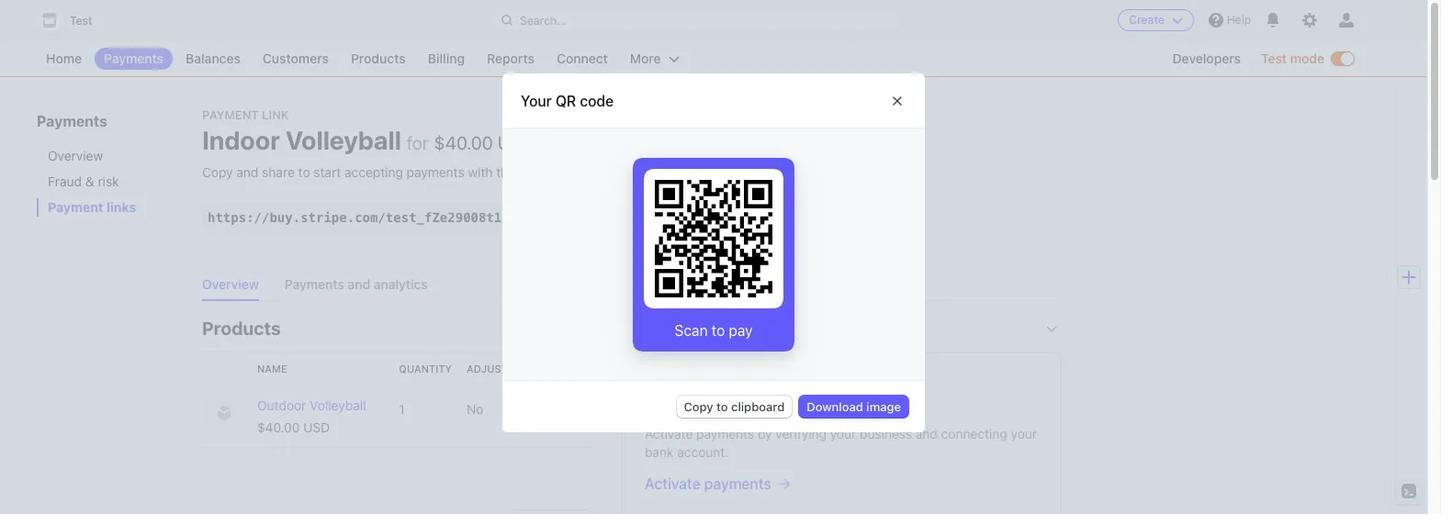 Task type: locate. For each thing, give the bounding box(es) containing it.
0 horizontal spatial overview
[[48, 148, 103, 164]]

overview inside 'button'
[[202, 277, 259, 292]]

1 horizontal spatial quantity
[[536, 363, 589, 375]]

1 horizontal spatial qr
[[709, 209, 728, 225]]

0 horizontal spatial test
[[70, 14, 92, 28]]

0 vertical spatial products
[[351, 51, 406, 66]]

home link
[[37, 48, 91, 70]]

0 vertical spatial and
[[236, 164, 259, 180]]

svg image right copy button
[[654, 212, 665, 223]]

help
[[1227, 13, 1251, 27]]

share
[[262, 164, 295, 180]]

0 vertical spatial qr
[[556, 93, 576, 109]]

reports link
[[478, 48, 544, 70]]

and right business
[[916, 426, 938, 442]]

payment links link
[[37, 198, 184, 217]]

1 horizontal spatial code
[[731, 209, 761, 225]]

$40.00 up the with
[[434, 132, 493, 153]]

1 horizontal spatial products
[[351, 51, 406, 66]]

code
[[580, 93, 614, 109], [731, 209, 761, 225]]

1 horizontal spatial test
[[1261, 51, 1287, 66]]

1 vertical spatial usd
[[303, 420, 330, 435]]

0 horizontal spatial and
[[236, 164, 259, 180]]

1
[[399, 401, 405, 417]]

search…
[[520, 13, 566, 27]]

bank
[[645, 445, 674, 460]]

links
[[107, 199, 136, 215]]

0 vertical spatial test
[[70, 14, 92, 28]]

and
[[236, 164, 259, 180], [348, 277, 370, 292], [916, 426, 938, 442]]

svg image
[[892, 96, 903, 107], [691, 212, 702, 223]]

developers link
[[1163, 48, 1250, 70]]

quantity right adjustable
[[536, 363, 589, 375]]

for
[[407, 132, 429, 153], [663, 318, 687, 339]]

payments
[[104, 51, 164, 66], [37, 113, 107, 130], [285, 277, 344, 292]]

to left "start"
[[298, 164, 310, 180]]

payments left the with
[[407, 164, 465, 180]]

0 vertical spatial $40.00
[[434, 132, 493, 153]]

1 horizontal spatial payment
[[202, 107, 259, 122]]

qr
[[556, 93, 576, 109], [709, 209, 728, 225]]

test
[[70, 14, 92, 28], [1261, 51, 1287, 66]]

copy inside button
[[602, 209, 634, 225]]

payment for payment link indoor volleyball for $40.00 usd
[[202, 107, 259, 122]]

2 horizontal spatial and
[[916, 426, 938, 442]]

analytics
[[374, 277, 428, 292]]

usd
[[498, 132, 534, 153], [303, 420, 330, 435]]

charge
[[645, 404, 697, 421]]

billing link
[[419, 48, 474, 70]]

payment
[[202, 107, 259, 122], [48, 199, 103, 215]]

for up copy and share to start accepting payments with this link.
[[407, 132, 429, 153]]

1 horizontal spatial and
[[348, 277, 370, 292]]

1 vertical spatial activate
[[645, 476, 701, 492]]

and inside payments and analytics "button"
[[348, 277, 370, 292]]

buy button button
[[776, 205, 875, 231]]

customers
[[736, 404, 811, 421]]

1 vertical spatial test
[[1261, 51, 1287, 66]]

0 horizontal spatial for
[[407, 132, 429, 153]]

2 vertical spatial payments
[[704, 476, 771, 492]]

your down download
[[830, 426, 856, 442]]

products
[[351, 51, 406, 66], [202, 318, 281, 339]]

copy button
[[577, 205, 641, 231]]

quantity
[[399, 363, 452, 375], [536, 363, 589, 375]]

overview
[[48, 148, 103, 164], [202, 277, 259, 292]]

link.
[[521, 164, 545, 180]]

0 vertical spatial svg image
[[892, 96, 903, 107]]

clipboard
[[731, 400, 785, 414]]

usd down outdoor
[[303, 420, 330, 435]]

1 vertical spatial overview
[[202, 277, 259, 292]]

overview button
[[202, 272, 270, 301]]

download image
[[807, 400, 901, 414]]

1 vertical spatial and
[[348, 277, 370, 292]]

volleyball right outdoor
[[310, 398, 366, 413]]

2 vertical spatial and
[[916, 426, 938, 442]]

test inside button
[[70, 14, 92, 28]]

$40.00 down outdoor
[[257, 420, 300, 435]]

1 vertical spatial payments
[[696, 426, 754, 442]]

code left buy
[[731, 209, 761, 225]]

0 horizontal spatial svg image
[[654, 212, 665, 223]]

no
[[467, 401, 484, 417]]

outdoor volleyball $40.00 usd
[[257, 398, 366, 435]]

1 vertical spatial payments
[[37, 113, 107, 130]]

risk
[[98, 174, 119, 189]]

2 svg image from the left
[[783, 212, 794, 223]]

1 vertical spatial svg image
[[691, 212, 702, 223]]

copy to clipboard button
[[677, 396, 792, 418]]

payment down 'fraud & risk'
[[48, 199, 103, 215]]

2 activate from the top
[[645, 476, 701, 492]]

payments right overview 'button'
[[285, 277, 344, 292]]

test left mode
[[1261, 51, 1287, 66]]

volleyball
[[285, 125, 401, 155], [310, 398, 366, 413]]

tips for using your link
[[622, 318, 817, 339]]

copy for copy
[[602, 209, 634, 225]]

1 vertical spatial copy
[[602, 209, 634, 225]]

0 horizontal spatial usd
[[303, 420, 330, 435]]

code inside the qr code button
[[731, 209, 761, 225]]

download
[[807, 400, 863, 414]]

for right tips
[[663, 318, 687, 339]]

products left 'billing'
[[351, 51, 406, 66]]

1 activate from the top
[[645, 426, 693, 442]]

0 horizontal spatial quantity
[[399, 363, 452, 375]]

1 vertical spatial for
[[663, 318, 687, 339]]

balances link
[[176, 48, 250, 70]]

0 horizontal spatial svg image
[[691, 212, 702, 223]]

code down connect link on the left top
[[580, 93, 614, 109]]

$40.00
[[434, 132, 493, 153], [257, 420, 300, 435]]

customers link
[[253, 48, 338, 70]]

0 vertical spatial to
[[298, 164, 310, 180]]

fraud & risk link
[[37, 173, 184, 191]]

1 horizontal spatial copy
[[602, 209, 634, 225]]

0 vertical spatial code
[[580, 93, 614, 109]]

0 horizontal spatial products
[[202, 318, 281, 339]]

0 vertical spatial usd
[[498, 132, 534, 153]]

payments
[[407, 164, 465, 180], [696, 426, 754, 442], [704, 476, 771, 492]]

tab list
[[202, 272, 1061, 301]]

test up home
[[70, 14, 92, 28]]

1 horizontal spatial to
[[717, 400, 728, 414]]

2 vertical spatial copy
[[684, 400, 713, 414]]

help button
[[1201, 6, 1259, 35]]

1 horizontal spatial usd
[[498, 132, 534, 153]]

1 vertical spatial to
[[717, 400, 728, 414]]

tips
[[622, 318, 659, 339]]

0 vertical spatial for
[[407, 132, 429, 153]]

1 quantity from the left
[[399, 363, 452, 375]]

billing
[[428, 51, 465, 66]]

and for copy
[[236, 164, 259, 180]]

payment links
[[48, 199, 136, 215]]

1 horizontal spatial $40.00
[[434, 132, 493, 153]]

0 horizontal spatial code
[[580, 93, 614, 109]]

and left share
[[236, 164, 259, 180]]

svg image
[[654, 212, 665, 223], [783, 212, 794, 223]]

1 vertical spatial $40.00
[[257, 420, 300, 435]]

payment up the 'indoor'
[[202, 107, 259, 122]]

1 vertical spatial qr
[[709, 209, 728, 225]]

your
[[743, 318, 782, 339], [700, 404, 732, 421], [830, 426, 856, 442], [1011, 426, 1037, 442]]

adjustable
[[467, 363, 533, 375]]

payment link indoor volleyball for $40.00 usd
[[202, 107, 534, 155]]

create
[[1129, 13, 1165, 27]]

0 vertical spatial overview
[[48, 148, 103, 164]]

image
[[867, 400, 901, 414]]

0 horizontal spatial copy
[[202, 164, 233, 180]]

verifying
[[776, 426, 827, 442]]

payments down copy to clipboard button
[[696, 426, 754, 442]]

to left clipboard
[[717, 400, 728, 414]]

0 horizontal spatial payment
[[48, 199, 103, 215]]

1 horizontal spatial svg image
[[783, 212, 794, 223]]

copy inside button
[[684, 400, 713, 414]]

1 horizontal spatial overview
[[202, 277, 259, 292]]

test for test mode
[[1261, 51, 1287, 66]]

0 vertical spatial volleyball
[[285, 125, 401, 155]]

0 vertical spatial payment
[[202, 107, 259, 122]]

0 horizontal spatial $40.00
[[257, 420, 300, 435]]

payments up overview link
[[37, 113, 107, 130]]

Search… search field
[[491, 9, 900, 32]]

payment inside payment link indoor volleyball for $40.00 usd
[[202, 107, 259, 122]]

2 vertical spatial payments
[[285, 277, 344, 292]]

1 vertical spatial code
[[731, 209, 761, 225]]

and left 'analytics'
[[348, 277, 370, 292]]

products down overview 'button'
[[202, 318, 281, 339]]

your right connecting at bottom right
[[1011, 426, 1037, 442]]

volleyball up "start"
[[285, 125, 401, 155]]

1 vertical spatial payment
[[48, 199, 103, 215]]

svg image inside buy button button
[[783, 212, 794, 223]]

customers
[[263, 51, 329, 66]]

1 horizontal spatial svg image
[[892, 96, 903, 107]]

1 horizontal spatial for
[[663, 318, 687, 339]]

activate inside charge your customers activate payments by verifying your business and connecting your bank account.
[[645, 426, 693, 442]]

activate
[[645, 426, 693, 442], [645, 476, 701, 492]]

to
[[298, 164, 310, 180], [717, 400, 728, 414]]

2 horizontal spatial copy
[[684, 400, 713, 414]]

activate up "bank"
[[645, 426, 693, 442]]

activate down "bank"
[[645, 476, 701, 492]]

quantity up '1'
[[399, 363, 452, 375]]

usd up this
[[498, 132, 534, 153]]

0 vertical spatial copy
[[202, 164, 233, 180]]

account.
[[677, 445, 729, 460]]

0 vertical spatial activate
[[645, 426, 693, 442]]

accepting
[[345, 164, 403, 180]]

1 vertical spatial volleyball
[[310, 398, 366, 413]]

copy and share to start accepting payments with this link.
[[202, 164, 545, 180]]

copy
[[202, 164, 233, 180], [602, 209, 634, 225], [684, 400, 713, 414]]

svg image left buy
[[783, 212, 794, 223]]

payments down account.
[[704, 476, 771, 492]]

charge your customers activate payments by verifying your business and connecting your bank account.
[[645, 404, 1037, 460]]

start
[[314, 164, 341, 180]]

payments right home
[[104, 51, 164, 66]]

payments inside "button"
[[285, 277, 344, 292]]

name
[[257, 363, 287, 375]]



Task type: describe. For each thing, give the bounding box(es) containing it.
test mode
[[1261, 51, 1325, 66]]

your left link
[[743, 318, 782, 339]]

reports
[[487, 51, 535, 66]]

by
[[758, 426, 772, 442]]

tab list containing overview
[[202, 272, 1061, 301]]

&
[[85, 174, 94, 189]]

adjustable quantity
[[467, 363, 589, 375]]

activate payments link
[[645, 473, 1038, 495]]

2 quantity from the left
[[536, 363, 589, 375]]

payments and analytics button
[[285, 272, 439, 301]]

svg image inside the qr code button
[[691, 212, 702, 223]]

qr code
[[709, 209, 761, 225]]

buy
[[801, 209, 825, 225]]

1 svg image from the left
[[654, 212, 665, 223]]

home
[[46, 51, 82, 66]]

usd inside the outdoor volleyball $40.00 usd
[[303, 420, 330, 435]]

copy for copy to clipboard
[[684, 400, 713, 414]]

copy to clipboard
[[684, 400, 785, 414]]

volleyball inside payment link indoor volleyball for $40.00 usd
[[285, 125, 401, 155]]

business
[[860, 426, 912, 442]]

copy for copy and share to start accepting payments with this link.
[[202, 164, 233, 180]]

using
[[691, 318, 739, 339]]

developers
[[1173, 51, 1241, 66]]

fraud
[[48, 174, 82, 189]]

connecting
[[941, 426, 1008, 442]]

your qr code
[[521, 93, 614, 109]]

this
[[496, 164, 518, 180]]

button
[[828, 209, 868, 225]]

download image button
[[800, 396, 909, 418]]

0 vertical spatial payments
[[407, 164, 465, 180]]

payment for payment links
[[48, 199, 103, 215]]

indoor
[[202, 125, 280, 155]]

overview for overview link
[[48, 148, 103, 164]]

connect
[[557, 51, 608, 66]]

volleyball inside the outdoor volleyball $40.00 usd
[[310, 398, 366, 413]]

more button
[[621, 48, 689, 70]]

products link
[[342, 48, 415, 70]]

fraud & risk
[[48, 174, 119, 189]]

0 horizontal spatial qr
[[556, 93, 576, 109]]

and for payments
[[348, 277, 370, 292]]

payments link
[[95, 48, 173, 70]]

link
[[786, 318, 817, 339]]

your up account.
[[700, 404, 732, 421]]

test for test
[[70, 14, 92, 28]]

activate payments
[[645, 476, 771, 492]]

qr code button
[[684, 205, 768, 231]]

qr inside the qr code button
[[709, 209, 728, 225]]

more
[[630, 51, 661, 66]]

link
[[262, 107, 289, 122]]

0 horizontal spatial to
[[298, 164, 310, 180]]

https://buy.stripe.com/test_fze29008t1n768o3cy
[[208, 210, 564, 225]]

buy button
[[801, 209, 868, 225]]

connect link
[[547, 48, 617, 70]]

overview link
[[37, 147, 184, 165]]

with
[[468, 164, 493, 180]]

https://buy.stripe.com/test_fze29008t1n768o3cy button
[[208, 209, 564, 227]]

$40.00 inside payment link indoor volleyball for $40.00 usd
[[434, 132, 493, 153]]

outdoor
[[257, 398, 306, 413]]

to inside button
[[717, 400, 728, 414]]

payments and analytics
[[285, 277, 428, 292]]

and inside charge your customers activate payments by verifying your business and connecting your bank account.
[[916, 426, 938, 442]]

payments inside charge your customers activate payments by verifying your business and connecting your bank account.
[[696, 426, 754, 442]]

for inside payment link indoor volleyball for $40.00 usd
[[407, 132, 429, 153]]

your
[[521, 93, 552, 109]]

test button
[[37, 7, 111, 33]]

0 vertical spatial payments
[[104, 51, 164, 66]]

usd inside payment link indoor volleyball for $40.00 usd
[[498, 132, 534, 153]]

1 vertical spatial products
[[202, 318, 281, 339]]

mode
[[1290, 51, 1325, 66]]

$40.00 inside the outdoor volleyball $40.00 usd
[[257, 420, 300, 435]]

balances
[[186, 51, 241, 66]]

overview for overview 'button'
[[202, 277, 259, 292]]

create button
[[1118, 9, 1194, 31]]



Task type: vqa. For each thing, say whether or not it's contained in the screenshot.
Find or add a test customer… text field
no



